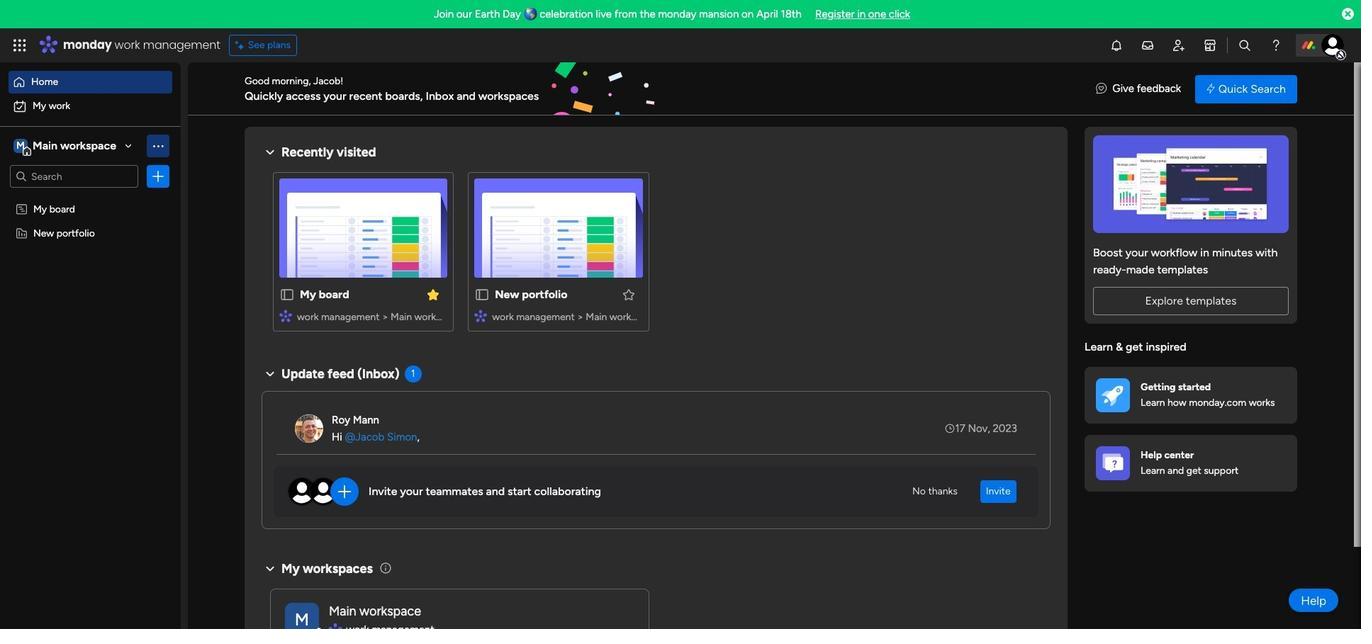 Task type: describe. For each thing, give the bounding box(es) containing it.
quick search results list box
[[262, 161, 1051, 349]]

update feed image
[[1141, 38, 1155, 52]]

workspace selection element
[[13, 138, 118, 156]]

invite members image
[[1172, 38, 1186, 52]]

remove from favorites image
[[426, 287, 440, 302]]

1 vertical spatial option
[[9, 95, 172, 118]]

options image
[[151, 169, 165, 184]]

jacob simon image
[[1322, 34, 1344, 57]]

monday marketplace image
[[1203, 38, 1217, 52]]

close my workspaces image
[[262, 561, 279, 578]]

see plans image
[[235, 38, 248, 53]]

templates image image
[[1097, 135, 1285, 233]]

2 vertical spatial option
[[0, 196, 181, 199]]

component image
[[474, 309, 487, 322]]

help image
[[1269, 38, 1283, 52]]

help center element
[[1085, 435, 1297, 492]]

0 vertical spatial option
[[9, 71, 172, 94]]

add to favorites image
[[621, 287, 636, 302]]

v2 bolt switch image
[[1207, 81, 1215, 97]]

public board image for component icon
[[474, 287, 490, 303]]



Task type: vqa. For each thing, say whether or not it's contained in the screenshot.
MAIN at the left top of the page
no



Task type: locate. For each thing, give the bounding box(es) containing it.
public board image for component image
[[279, 287, 295, 303]]

component image
[[279, 309, 292, 322]]

0 vertical spatial workspace image
[[13, 138, 28, 154]]

1 vertical spatial workspace image
[[285, 603, 319, 630]]

notifications image
[[1110, 38, 1124, 52]]

close update feed (inbox) image
[[262, 366, 279, 383]]

0 horizontal spatial workspace image
[[13, 138, 28, 154]]

1 horizontal spatial public board image
[[474, 287, 490, 303]]

list box
[[0, 194, 181, 436]]

public board image up component image
[[279, 287, 295, 303]]

workspace options image
[[151, 139, 165, 153]]

close recently visited image
[[262, 144, 279, 161]]

Search in workspace field
[[30, 168, 118, 185]]

1 horizontal spatial workspace image
[[285, 603, 319, 630]]

public board image
[[279, 287, 295, 303], [474, 287, 490, 303]]

search everything image
[[1238, 38, 1252, 52]]

roy mann image
[[295, 415, 323, 443]]

public board image up component icon
[[474, 287, 490, 303]]

0 horizontal spatial public board image
[[279, 287, 295, 303]]

1 public board image from the left
[[279, 287, 295, 303]]

1 element
[[405, 366, 422, 383]]

select product image
[[13, 38, 27, 52]]

option
[[9, 71, 172, 94], [9, 95, 172, 118], [0, 196, 181, 199]]

getting started element
[[1085, 367, 1297, 424]]

workspace image
[[13, 138, 28, 154], [285, 603, 319, 630]]

2 public board image from the left
[[474, 287, 490, 303]]

v2 user feedback image
[[1096, 81, 1107, 97]]



